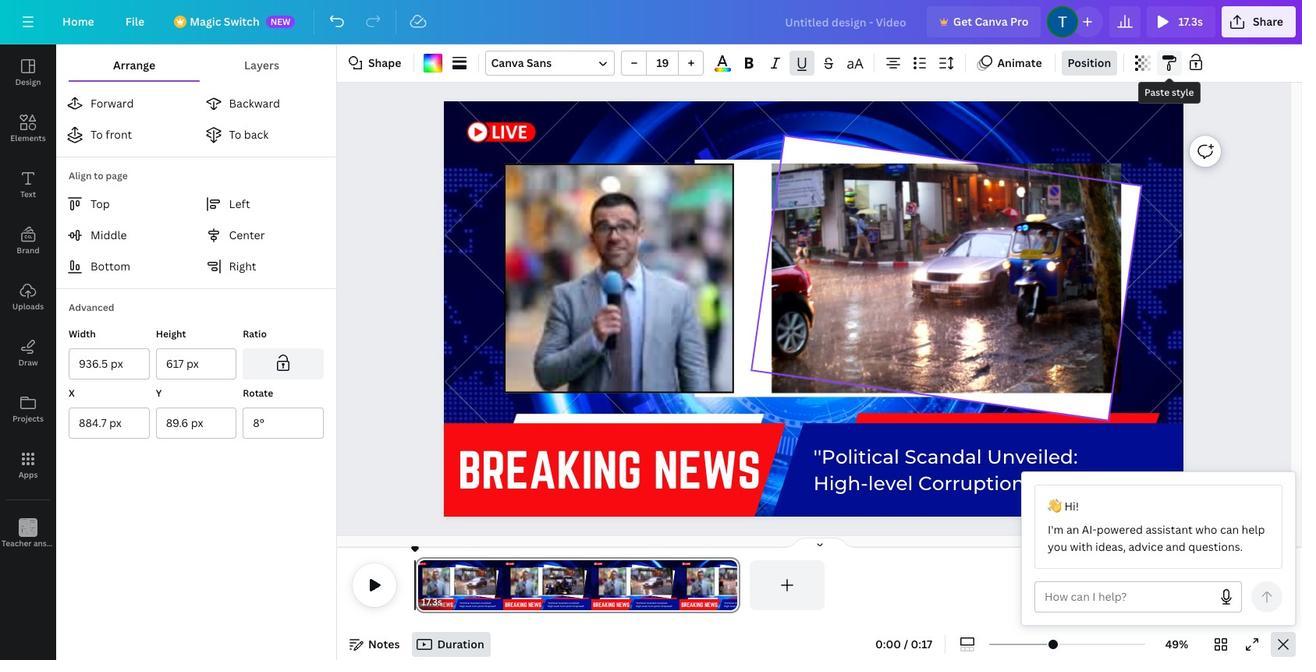 Task type: vqa. For each thing, say whether or not it's contained in the screenshot.
9
no



Task type: locate. For each thing, give the bounding box(es) containing it.
shape
[[368, 55, 401, 70]]

list
[[56, 88, 336, 151]]

canva left the pro
[[975, 14, 1008, 29]]

to front
[[91, 127, 132, 142]]

0 vertical spatial 17.3s
[[1179, 14, 1203, 29]]

magic
[[190, 14, 221, 29]]

1 to from the left
[[91, 127, 103, 142]]

#ffffff image
[[424, 54, 443, 73]]

with
[[1070, 540, 1093, 555]]

canva left sans
[[491, 55, 524, 70]]

17.3s button left "page title" text field
[[421, 595, 442, 611]]

align to page
[[69, 169, 128, 183]]

duration button
[[412, 633, 491, 658]]

news
[[654, 442, 761, 499]]

1 vertical spatial 17.3s
[[421, 596, 442, 609]]

canva inside popup button
[[491, 55, 524, 70]]

canva inside button
[[975, 14, 1008, 29]]

get canva pro
[[953, 14, 1029, 29]]

level
[[869, 472, 914, 496]]

uploads button
[[0, 269, 56, 325]]

unveiled:
[[988, 446, 1078, 469]]

to left front
[[91, 127, 103, 142]]

0 horizontal spatial 17.3s
[[421, 596, 442, 609]]

to inside button
[[229, 127, 241, 142]]

right
[[229, 259, 256, 274]]

animate
[[998, 55, 1042, 70]]

file button
[[113, 6, 157, 37]]

0 horizontal spatial to
[[91, 127, 103, 142]]

color range image
[[715, 68, 731, 72]]

animate button
[[973, 51, 1048, 76]]

breaking
[[458, 442, 642, 499]]

layers
[[244, 58, 279, 73]]

0 horizontal spatial 17.3s button
[[421, 595, 442, 611]]

1 horizontal spatial to
[[229, 127, 241, 142]]

style
[[1172, 86, 1194, 99]]

elements button
[[0, 101, 56, 157]]

''political
[[814, 446, 900, 469]]

align to page list
[[56, 189, 336, 283]]

home
[[62, 14, 94, 29]]

2 to from the left
[[229, 127, 241, 142]]

paste
[[1145, 86, 1170, 99]]

to inside button
[[91, 127, 103, 142]]

paste style
[[1145, 86, 1194, 99]]

draw
[[18, 357, 38, 368]]

and
[[1166, 540, 1186, 555]]

Width text field
[[79, 350, 139, 379]]

/
[[904, 638, 909, 652]]

notes button
[[343, 633, 406, 658]]

layers button
[[200, 51, 324, 80]]

questions.
[[1189, 540, 1243, 555]]

apps
[[18, 470, 38, 481]]

to
[[91, 127, 103, 142], [229, 127, 241, 142]]

17.3s
[[1179, 14, 1203, 29], [421, 596, 442, 609]]

arrange button
[[69, 51, 200, 80]]

y
[[156, 387, 162, 400]]

get
[[953, 14, 972, 29]]

17.3s inside main 'menu bar'
[[1179, 14, 1203, 29]]

17.3s button up style at the right top
[[1147, 6, 1216, 37]]

to for to back
[[229, 127, 241, 142]]

trimming, end edge slider
[[727, 561, 741, 611]]

file
[[125, 14, 145, 29]]

1 vertical spatial canva
[[491, 55, 524, 70]]

exposed''
[[1030, 472, 1122, 496]]

breaking news
[[458, 442, 761, 499]]

17.3s left share dropdown button
[[1179, 14, 1203, 29]]

assistant
[[1146, 523, 1193, 538]]

answer
[[33, 538, 61, 549]]

17.3s button
[[1147, 6, 1216, 37], [421, 595, 442, 611]]

👋 hi!
[[1048, 499, 1079, 514]]

left button
[[198, 189, 332, 220]]

1 horizontal spatial canva
[[975, 14, 1008, 29]]

center
[[229, 228, 265, 243]]

group
[[622, 51, 704, 76]]

backward
[[229, 96, 280, 111]]

design button
[[0, 44, 56, 101]]

1 horizontal spatial 17.3s
[[1179, 14, 1203, 29]]

to back
[[229, 127, 269, 142]]

17.3s left "page title" text field
[[421, 596, 442, 609]]

assistant panel dialog
[[1022, 472, 1296, 627]]

elements
[[10, 133, 46, 144]]

ideas,
[[1096, 540, 1126, 555]]

forward
[[91, 96, 134, 111]]

width
[[69, 328, 96, 341]]

brand button
[[0, 213, 56, 269]]

page
[[106, 169, 128, 183]]

canva sans
[[491, 55, 552, 70]]

center button
[[198, 220, 332, 251]]

0 vertical spatial canva
[[975, 14, 1008, 29]]

home link
[[50, 6, 107, 37]]

rotate
[[243, 387, 273, 400]]

forward button
[[59, 88, 193, 119]]

to back button
[[198, 119, 332, 151]]

0 horizontal spatial canva
[[491, 55, 524, 70]]

to left back
[[229, 127, 241, 142]]

0 vertical spatial 17.3s button
[[1147, 6, 1216, 37]]

middle
[[91, 228, 127, 243]]



Task type: describe. For each thing, give the bounding box(es) containing it.
design
[[15, 76, 41, 87]]

ratio
[[243, 328, 267, 341]]

projects
[[12, 414, 44, 425]]

X text field
[[79, 409, 139, 439]]

Ask Canva Assistant for help text field
[[1045, 583, 1211, 613]]

Design title text field
[[773, 6, 921, 37]]

1 vertical spatial 17.3s button
[[421, 595, 442, 611]]

left
[[229, 197, 250, 211]]

new
[[271, 16, 290, 27]]

apps button
[[0, 438, 56, 494]]

position
[[1068, 55, 1111, 70]]

an
[[1067, 523, 1080, 538]]

top
[[91, 197, 110, 211]]

brand
[[17, 245, 40, 256]]

corruption
[[919, 472, 1025, 496]]

Y text field
[[166, 409, 227, 439]]

49% button
[[1152, 633, 1203, 658]]

trimming, start edge slider
[[415, 561, 429, 611]]

0:00 / 0:17
[[876, 638, 933, 652]]

side panel tab list
[[0, 44, 79, 563]]

49%
[[1166, 638, 1189, 652]]

duration
[[437, 638, 484, 652]]

share
[[1253, 14, 1284, 29]]

to front button
[[59, 119, 193, 151]]

teacher answer keys
[[2, 538, 79, 549]]

can
[[1220, 523, 1239, 538]]

front
[[106, 127, 132, 142]]

uploads
[[12, 301, 44, 312]]

get canva pro button
[[927, 6, 1041, 37]]

hide pages image
[[782, 538, 857, 550]]

advice
[[1129, 540, 1164, 555]]

Rotate text field
[[253, 409, 314, 439]]

you
[[1048, 540, 1068, 555]]

– – number field
[[652, 55, 674, 70]]

right button
[[198, 251, 332, 283]]

shape button
[[343, 51, 408, 76]]

magic switch
[[190, 14, 260, 29]]

Page title text field
[[449, 595, 455, 611]]

sans
[[527, 55, 552, 70]]

draw button
[[0, 325, 56, 382]]

;
[[27, 540, 29, 550]]

powered
[[1097, 523, 1143, 538]]

to
[[94, 169, 104, 183]]

1 horizontal spatial 17.3s button
[[1147, 6, 1216, 37]]

list containing forward
[[56, 88, 336, 151]]

help
[[1242, 523, 1265, 538]]

scandal
[[905, 446, 982, 469]]

👋
[[1048, 499, 1062, 514]]

to for to front
[[91, 127, 103, 142]]

top button
[[59, 189, 193, 220]]

Height text field
[[166, 350, 227, 379]]

high-
[[814, 472, 869, 496]]

hi!
[[1065, 499, 1079, 514]]

who
[[1196, 523, 1218, 538]]

position button
[[1062, 51, 1118, 76]]

keys
[[62, 538, 79, 549]]

switch
[[224, 14, 260, 29]]

0:17
[[911, 638, 933, 652]]

projects button
[[0, 382, 56, 438]]

bottom
[[91, 259, 130, 274]]

pro
[[1011, 14, 1029, 29]]

back
[[244, 127, 269, 142]]

align
[[69, 169, 92, 183]]

teacher
[[2, 538, 32, 549]]

canva sans button
[[486, 51, 615, 76]]

bottom button
[[59, 251, 193, 283]]

text
[[20, 189, 36, 200]]

share button
[[1222, 6, 1296, 37]]

i'm an ai-powered assistant who can help you with ideas, advice and questions.
[[1048, 523, 1265, 555]]

height
[[156, 328, 186, 341]]

ai-
[[1082, 523, 1097, 538]]

''political scandal unveiled: high-level corruption exposed''
[[814, 446, 1122, 496]]

i'm
[[1048, 523, 1064, 538]]

0:00
[[876, 638, 901, 652]]

advanced
[[69, 301, 114, 314]]

main menu bar
[[0, 0, 1302, 44]]

backward button
[[198, 88, 332, 119]]

x
[[69, 387, 75, 400]]



